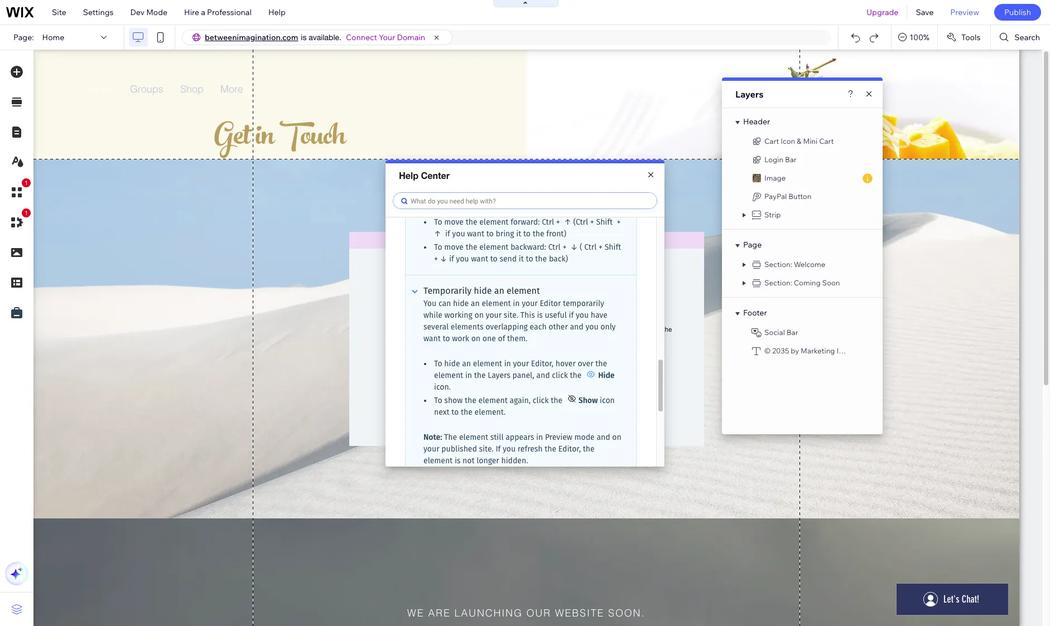Task type: describe. For each thing, give the bounding box(es) containing it.
is
[[301, 33, 307, 42]]

layers
[[736, 89, 764, 100]]

publish
[[1004, 7, 1031, 17]]

© 2035 by marketing in...
[[765, 347, 848, 355]]

cart icon & mini cart
[[765, 137, 834, 146]]

coming
[[794, 278, 821, 287]]

section: welcome
[[765, 260, 826, 269]]

&
[[797, 137, 802, 146]]

in...
[[837, 347, 848, 355]]

login bar
[[765, 155, 797, 164]]

1 for 1st 1 button from the top of the page
[[25, 180, 28, 186]]

publish button
[[994, 4, 1041, 21]]

your
[[379, 32, 395, 42]]

1 cart from the left
[[765, 137, 779, 146]]

dev
[[130, 7, 145, 17]]

marketing
[[801, 347, 835, 355]]

tools
[[961, 32, 981, 42]]

search button
[[991, 25, 1050, 50]]

2 cart from the left
[[819, 137, 834, 146]]

dev mode
[[130, 7, 167, 17]]

a
[[201, 7, 205, 17]]

hire
[[184, 7, 199, 17]]

preview button
[[942, 0, 988, 25]]

search
[[1015, 32, 1040, 42]]

button
[[789, 192, 812, 201]]

section: for section: welcome
[[765, 260, 792, 269]]

preview
[[951, 7, 979, 17]]

footer
[[743, 308, 767, 318]]

soon
[[822, 278, 840, 287]]

login
[[765, 155, 784, 164]]

help
[[268, 7, 286, 17]]

by
[[791, 347, 799, 355]]

professional
[[207, 7, 252, 17]]

section: for section: coming soon
[[765, 278, 792, 287]]

section: coming soon
[[765, 278, 840, 287]]

social bar
[[765, 328, 798, 337]]

save
[[916, 7, 934, 17]]

social
[[765, 328, 785, 337]]



Task type: locate. For each thing, give the bounding box(es) containing it.
paypal
[[765, 192, 787, 201]]

cart left the icon
[[765, 137, 779, 146]]

header
[[743, 117, 770, 127]]

bar right login
[[785, 155, 797, 164]]

100%
[[910, 32, 930, 42]]

bar
[[785, 155, 797, 164], [787, 328, 798, 337]]

2 1 from the top
[[25, 210, 28, 217]]

connect
[[346, 32, 377, 42]]

section:
[[765, 260, 792, 269], [765, 278, 792, 287]]

paypal button
[[765, 192, 812, 201]]

cart right the mini
[[819, 137, 834, 146]]

available.
[[309, 33, 341, 42]]

bar right social in the right of the page
[[787, 328, 798, 337]]

0 vertical spatial 1
[[25, 180, 28, 186]]

2 section: from the top
[[765, 278, 792, 287]]

1 horizontal spatial cart
[[819, 137, 834, 146]]

mode
[[146, 7, 167, 17]]

settings
[[83, 7, 114, 17]]

domain
[[397, 32, 425, 42]]

icon
[[781, 137, 795, 146]]

bar for social bar
[[787, 328, 798, 337]]

©
[[765, 347, 771, 355]]

1 1 from the top
[[25, 180, 28, 186]]

is available. connect your domain
[[301, 32, 425, 42]]

page
[[743, 240, 762, 250]]

strip
[[765, 210, 781, 219]]

section: down section: welcome
[[765, 278, 792, 287]]

1 vertical spatial 1 button
[[5, 209, 31, 234]]

2035
[[772, 347, 789, 355]]

100% button
[[892, 25, 937, 50]]

home
[[42, 32, 64, 42]]

2 1 button from the top
[[5, 209, 31, 234]]

welcome
[[794, 260, 826, 269]]

site
[[52, 7, 66, 17]]

image
[[765, 174, 786, 182]]

save button
[[908, 0, 942, 25]]

tools button
[[938, 25, 991, 50]]

cart
[[765, 137, 779, 146], [819, 137, 834, 146]]

bar for login bar
[[785, 155, 797, 164]]

0 vertical spatial bar
[[785, 155, 797, 164]]

1 vertical spatial 1
[[25, 210, 28, 217]]

mini
[[803, 137, 818, 146]]

0 vertical spatial section:
[[765, 260, 792, 269]]

1
[[25, 180, 28, 186], [25, 210, 28, 217]]

1 section: from the top
[[765, 260, 792, 269]]

hire a professional
[[184, 7, 252, 17]]

upgrade
[[867, 7, 899, 17]]

0 horizontal spatial cart
[[765, 137, 779, 146]]

0 vertical spatial 1 button
[[5, 179, 31, 204]]

1 button
[[5, 179, 31, 204], [5, 209, 31, 234]]

section: up section: coming soon
[[765, 260, 792, 269]]

1 for 2nd 1 button
[[25, 210, 28, 217]]

1 1 button from the top
[[5, 179, 31, 204]]

1 vertical spatial section:
[[765, 278, 792, 287]]

betweenimagination.com
[[205, 32, 298, 42]]

1 vertical spatial bar
[[787, 328, 798, 337]]



Task type: vqa. For each thing, say whether or not it's contained in the screenshot.
Site Menu
no



